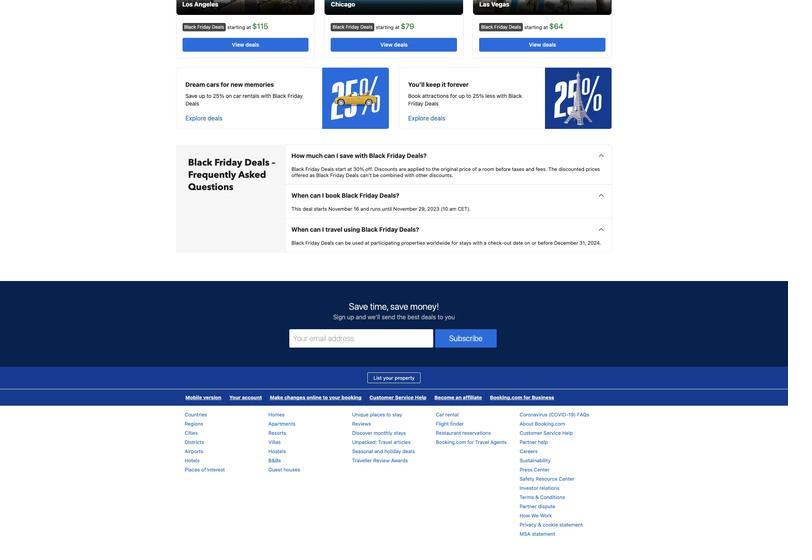 Task type: describe. For each thing, give the bounding box(es) containing it.
i for travel
[[322, 226, 324, 233]]

view for $79
[[381, 41, 393, 48]]

become an affiliate link
[[431, 390, 486, 406]]

friday inside "black friday deals – frequently asked questions"
[[215, 157, 242, 169]]

of inside black friday deals start at 30% off. discounts are applied to the original price of a room before taxes and fees. the discounted prices offered as black friday deals can't be combined with other discounts.
[[472, 166, 477, 172]]

resorts link
[[268, 430, 286, 437]]

deals for $115
[[212, 24, 224, 30]]

restaurant reservations link
[[436, 430, 491, 437]]

view deals link for $64
[[479, 38, 606, 52]]

interest
[[207, 467, 225, 473]]

deals for $64
[[509, 24, 521, 30]]

2023
[[427, 206, 440, 212]]

careers
[[520, 449, 538, 455]]

save inside dropdown button
[[340, 152, 353, 159]]

on inside the save up to 25% on car rentals with black friday deals
[[226, 93, 232, 99]]

homes apartments resorts villas hostels b&bs guest houses
[[268, 412, 300, 473]]

rental
[[445, 412, 459, 418]]

explore deals link for dream
[[185, 115, 223, 122]]

with inside book attractions for up to 25% less with black friday deals
[[497, 93, 507, 99]]

black friday deals starting at $115
[[184, 22, 268, 31]]

hostels
[[268, 449, 286, 455]]

black friday deals start at 30% off. discounts are applied to the original price of a room before taxes and fees. the discounted prices offered as black friday deals can't be combined with other discounts.
[[292, 166, 600, 178]]

car
[[436, 412, 444, 418]]

be inside when can i travel using black friday deals? region
[[345, 240, 351, 246]]

deals down $115
[[246, 41, 259, 48]]

book
[[408, 93, 421, 99]]

travel
[[326, 226, 342, 233]]

am
[[450, 206, 457, 212]]

deals inside the save up to 25% on car rentals with black friday deals
[[185, 100, 199, 107]]

combined
[[380, 172, 403, 178]]

asked
[[238, 169, 266, 181]]

deals? inside dropdown button
[[407, 152, 427, 159]]

deals down attractions
[[431, 115, 445, 122]]

deals inside book attractions for up to 25% less with black friday deals
[[425, 100, 439, 107]]

–
[[272, 157, 275, 169]]

dream
[[185, 81, 205, 88]]

new
[[231, 81, 243, 88]]

memories
[[244, 81, 274, 88]]

press center link
[[520, 467, 550, 473]]

original
[[441, 166, 458, 172]]

friday inside black friday deals starting at $79
[[346, 24, 359, 30]]

for left business on the bottom of the page
[[524, 395, 531, 401]]

friday inside 'dropdown button'
[[379, 226, 398, 233]]

0 horizontal spatial statement
[[532, 532, 555, 538]]

booking.com for travel agents link
[[436, 440, 507, 446]]

save inside the save time, save money! sign up and we'll send the best deals to you
[[390, 301, 408, 312]]

at inside when can i travel using black friday deals? region
[[365, 240, 369, 246]]

investor relations link
[[520, 486, 560, 492]]

1 vertical spatial center
[[559, 476, 575, 483]]

subscribe
[[449, 334, 483, 343]]

reviews
[[352, 421, 371, 427]]

can inside dropdown button
[[310, 192, 321, 199]]

it
[[442, 81, 446, 88]]

discover
[[352, 430, 372, 437]]

can't
[[360, 172, 372, 178]]

book attractions for up to 25% less with black friday deals
[[408, 93, 522, 107]]

before inside when can i travel using black friday deals? region
[[538, 240, 553, 246]]

black friday deals starting at $64
[[481, 22, 563, 31]]

los angeles link
[[176, 0, 315, 15]]

deals down the cars
[[208, 115, 223, 122]]

mobile
[[185, 395, 202, 401]]

and inside unique places to stay reviews discover monthly stays unpacked: travel articles seasonal and holiday deals traveller review awards
[[375, 449, 383, 455]]

black down this
[[292, 240, 304, 246]]

safety resource center link
[[520, 476, 575, 483]]

black right as
[[316, 172, 329, 178]]

Your email address email field
[[289, 330, 433, 348]]

restaurant
[[436, 430, 461, 437]]

explore for you'll
[[408, 115, 429, 122]]

black inside black friday deals starting at $115
[[184, 24, 196, 30]]

subscribe button
[[435, 330, 497, 348]]

booking.com inside navigation
[[490, 395, 522, 401]]

guest houses link
[[268, 467, 300, 473]]

how much can i save with black friday deals? button
[[285, 145, 612, 167]]

changes
[[284, 395, 305, 401]]

deals? inside dropdown button
[[380, 192, 399, 199]]

explore deals link for you'll
[[408, 115, 445, 122]]

0 horizontal spatial customer service help link
[[366, 390, 430, 406]]

friday inside dropdown button
[[387, 152, 405, 159]]

prices
[[586, 166, 600, 172]]

monthly
[[374, 430, 392, 437]]

to inside the save time, save money! sign up and we'll send the best deals to you
[[438, 314, 443, 321]]

deal
[[303, 206, 312, 212]]

much
[[306, 152, 323, 159]]

coronavirus
[[520, 412, 548, 418]]

cookie
[[543, 522, 558, 528]]

to inside black friday deals start at 30% off. discounts are applied to the original price of a room before taxes and fees. the discounted prices offered as black friday deals can't be combined with other discounts.
[[426, 166, 431, 172]]

view deals for $64
[[529, 41, 556, 48]]

31,
[[580, 240, 586, 246]]

airports
[[185, 449, 203, 455]]

relations
[[540, 486, 560, 492]]

when for when can i book black friday deals?
[[292, 192, 309, 199]]

the inside black friday deals start at 30% off. discounts are applied to the original price of a room before taxes and fees. the discounted prices offered as black friday deals can't be combined with other discounts.
[[432, 166, 440, 172]]

view deals link for $115
[[182, 38, 309, 52]]

service inside coronavirus (covid-19) faqs about booking.com customer service help partner help careers sustainability press center safety resource center investor relations terms & conditions partner dispute how we work privacy & cookie statement msa statement
[[544, 430, 561, 437]]

0 vertical spatial center
[[534, 467, 550, 473]]

privacy
[[520, 522, 537, 528]]

seasonal
[[352, 449, 373, 455]]

an
[[456, 395, 462, 401]]

seasonal and holiday deals link
[[352, 449, 415, 455]]

attractions
[[422, 93, 449, 99]]

conditions
[[540, 495, 565, 501]]

friday inside black friday deals starting at $64
[[494, 24, 508, 30]]

regions
[[185, 421, 203, 427]]

villas link
[[268, 440, 281, 446]]

at for $115
[[247, 24, 251, 30]]

up inside the save time, save money! sign up and we'll send the best deals to you
[[347, 314, 354, 321]]

deals down "$64" on the top of page
[[543, 41, 556, 48]]

hotels
[[185, 458, 200, 464]]

at for $79
[[395, 24, 400, 30]]

business
[[532, 395, 554, 401]]

as
[[310, 172, 315, 178]]

with inside black friday deals start at 30% off. discounts are applied to the original price of a room before taxes and fees. the discounted prices offered as black friday deals can't be combined with other discounts.
[[405, 172, 414, 178]]

the
[[549, 166, 557, 172]]

deals inside unique places to stay reviews discover monthly stays unpacked: travel articles seasonal and holiday deals traveller review awards
[[403, 449, 415, 455]]

with inside the save up to 25% on car rentals with black friday deals
[[261, 93, 271, 99]]

to inside the save up to 25% on car rentals with black friday deals
[[207, 93, 212, 99]]

25% inside book attractions for up to 25% less with black friday deals
[[473, 93, 484, 99]]

how inside coronavirus (covid-19) faqs about booking.com customer service help partner help careers sustainability press center safety resource center investor relations terms & conditions partner dispute how we work privacy & cookie statement msa statement
[[520, 513, 530, 519]]

be inside black friday deals start at 30% off. discounts are applied to the original price of a room before taxes and fees. the discounted prices offered as black friday deals can't be combined with other discounts.
[[373, 172, 379, 178]]

0 horizontal spatial customer
[[370, 395, 394, 401]]

view deals for $79
[[381, 41, 408, 48]]

and inside the save time, save money! sign up and we'll send the best deals to you
[[356, 314, 366, 321]]

until
[[382, 206, 392, 212]]

your
[[229, 395, 241, 401]]

mobile version
[[185, 395, 221, 401]]

for left new
[[221, 81, 229, 88]]

explore for dream
[[185, 115, 206, 122]]

for inside the car rental flight finder restaurant reservations booking.com for travel agents
[[468, 440, 474, 446]]

0 horizontal spatial service
[[395, 395, 414, 401]]

black inside "black friday deals – frequently asked questions"
[[188, 157, 212, 169]]

you'll keep it forever
[[408, 81, 469, 88]]

1 vertical spatial customer service help link
[[520, 430, 573, 437]]

room
[[482, 166, 494, 172]]

when can i book black friday deals? region
[[285, 206, 612, 219]]

keep
[[426, 81, 441, 88]]

up inside book attractions for up to 25% less with black friday deals
[[459, 93, 465, 99]]

terms & conditions link
[[520, 495, 565, 501]]

your account link
[[226, 390, 266, 406]]

up inside the save up to 25% on car rentals with black friday deals
[[199, 93, 205, 99]]

before inside black friday deals start at 30% off. discounts are applied to the original price of a room before taxes and fees. the discounted prices offered as black friday deals can't be combined with other discounts.
[[496, 166, 511, 172]]

help inside navigation
[[415, 395, 427, 401]]

attractions black friday deals image
[[545, 68, 612, 129]]

resorts
[[268, 430, 286, 437]]

deals inside the save time, save money! sign up and we'll send the best deals to you
[[421, 314, 436, 321]]

deals down $79
[[394, 41, 408, 48]]

view deals link for $79
[[331, 38, 457, 52]]

i inside dropdown button
[[336, 152, 338, 159]]

black inside black friday deals starting at $64
[[481, 24, 493, 30]]

i for book
[[322, 192, 324, 199]]

can inside dropdown button
[[324, 152, 335, 159]]

unique places to stay reviews discover monthly stays unpacked: travel articles seasonal and holiday deals traveller review awards
[[352, 412, 415, 464]]

december
[[554, 240, 578, 246]]

and inside when can i book black friday deals? region
[[361, 206, 369, 212]]

1 vertical spatial your
[[329, 395, 340, 401]]

to inside book attractions for up to 25% less with black friday deals
[[466, 93, 471, 99]]

0 vertical spatial &
[[535, 495, 539, 501]]

car rentals black friday deals image
[[322, 68, 389, 129]]

when can i book black friday deals? button
[[285, 185, 612, 206]]

a inside black friday deals start at 30% off. discounts are applied to the original price of a room before taxes and fees. the discounted prices offered as black friday deals can't be combined with other discounts.
[[478, 166, 481, 172]]

flight
[[436, 421, 449, 427]]

chicago link
[[325, 0, 463, 15]]

mobile version link
[[182, 390, 225, 406]]

help inside coronavirus (covid-19) faqs about booking.com customer service help partner help careers sustainability press center safety resource center investor relations terms & conditions partner dispute how we work privacy & cookie statement msa statement
[[562, 430, 573, 437]]

the inside the save time, save money! sign up and we'll send the best deals to you
[[397, 314, 406, 321]]

countries link
[[185, 412, 207, 418]]

1 horizontal spatial your
[[383, 375, 393, 381]]

villas
[[268, 440, 281, 446]]

2 partner from the top
[[520, 504, 537, 510]]

this
[[292, 206, 301, 212]]



Task type: locate. For each thing, give the bounding box(es) containing it.
partner down terms at the right bottom
[[520, 504, 537, 510]]

center up relations
[[559, 476, 575, 483]]

center up resource
[[534, 467, 550, 473]]

dispute
[[538, 504, 555, 510]]

up right sign on the left
[[347, 314, 354, 321]]

with inside dropdown button
[[355, 152, 368, 159]]

deals? up applied
[[407, 152, 427, 159]]

2 november from the left
[[393, 206, 417, 212]]

1 when from the top
[[292, 192, 309, 199]]

car
[[233, 93, 241, 99]]

i left book
[[322, 192, 324, 199]]

deals down the travel
[[321, 240, 334, 246]]

when can i travel using black friday deals?
[[292, 226, 419, 233]]

i up start
[[336, 152, 338, 159]]

0 horizontal spatial on
[[226, 93, 232, 99]]

view deals for $115
[[232, 41, 259, 48]]

on inside when can i travel using black friday deals? region
[[525, 240, 530, 246]]

starting inside black friday deals starting at $64
[[524, 24, 542, 30]]

stays up articles
[[394, 430, 406, 437]]

the left best
[[397, 314, 406, 321]]

black down las
[[481, 24, 493, 30]]

25%
[[213, 93, 224, 99], [473, 93, 484, 99]]

save down dream
[[185, 93, 197, 99]]

questions
[[188, 181, 233, 194]]

0 horizontal spatial center
[[534, 467, 550, 473]]

to inside 'make changes online to your booking' link
[[323, 395, 328, 401]]

view down black friday deals starting at $64
[[529, 41, 541, 48]]

&
[[535, 495, 539, 501], [538, 522, 542, 528]]

1 vertical spatial when
[[292, 226, 309, 233]]

participating
[[371, 240, 400, 246]]

1 horizontal spatial help
[[562, 430, 573, 437]]

customer up places
[[370, 395, 394, 401]]

starting down chicago link
[[376, 24, 394, 30]]

make changes online to your booking
[[270, 395, 362, 401]]

can down the travel
[[335, 240, 344, 246]]

3 view deals link from the left
[[479, 38, 606, 52]]

starting for $115
[[227, 24, 245, 30]]

2 explore deals from the left
[[408, 115, 445, 122]]

black inside book attractions for up to 25% less with black friday deals
[[509, 93, 522, 99]]

1 horizontal spatial view deals link
[[331, 38, 457, 52]]

november down when can i book black friday deals?
[[328, 206, 352, 212]]

1 vertical spatial service
[[544, 430, 561, 437]]

how much can i save with black friday deals? region
[[285, 166, 612, 185]]

and left fees.
[[526, 166, 534, 172]]

1 horizontal spatial travel
[[475, 440, 489, 446]]

1 vertical spatial on
[[525, 240, 530, 246]]

houses
[[284, 467, 300, 473]]

booking.com for business link
[[486, 390, 558, 406]]

when can i book black friday deals?
[[292, 192, 399, 199]]

deals? up until
[[380, 192, 399, 199]]

with inside when can i travel using black friday deals? region
[[473, 240, 483, 246]]

how left much
[[292, 152, 305, 159]]

2 horizontal spatial view deals link
[[479, 38, 606, 52]]

this deal starts november 16 and runs until november 29, 2023 (10 am cet).
[[292, 206, 471, 212]]

places
[[185, 467, 200, 473]]

sign
[[333, 314, 346, 321]]

deals left can't on the left
[[346, 172, 359, 178]]

with left check-
[[473, 240, 483, 246]]

customer service help
[[370, 395, 427, 401]]

1 vertical spatial the
[[397, 314, 406, 321]]

partner up "careers" link
[[520, 440, 537, 446]]

0 horizontal spatial save
[[185, 93, 197, 99]]

to down forever
[[466, 93, 471, 99]]

to left you
[[438, 314, 443, 321]]

1 november from the left
[[328, 206, 352, 212]]

about
[[520, 421, 534, 427]]

about booking.com link
[[520, 421, 565, 427]]

using
[[344, 226, 360, 233]]

1 vertical spatial i
[[322, 192, 324, 199]]

booking.com inside coronavirus (covid-19) faqs about booking.com customer service help partner help careers sustainability press center safety resource center investor relations terms & conditions partner dispute how we work privacy & cookie statement msa statement
[[535, 421, 565, 427]]

to right applied
[[426, 166, 431, 172]]

0 vertical spatial on
[[226, 93, 232, 99]]

black right "less"
[[509, 93, 522, 99]]

0 vertical spatial be
[[373, 172, 379, 178]]

1 vertical spatial booking.com
[[535, 421, 565, 427]]

friday inside black friday deals starting at $115
[[197, 24, 211, 30]]

how inside dropdown button
[[292, 152, 305, 159]]

november left the 29,
[[393, 206, 417, 212]]

and
[[526, 166, 534, 172], [361, 206, 369, 212], [356, 314, 366, 321], [375, 449, 383, 455]]

2 view from the left
[[381, 41, 393, 48]]

view deals down $79
[[381, 41, 408, 48]]

1 horizontal spatial booking.com
[[490, 395, 522, 401]]

1 horizontal spatial service
[[544, 430, 561, 437]]

the left original
[[432, 166, 440, 172]]

black inside black friday deals starting at $79
[[333, 24, 345, 30]]

apartments
[[268, 421, 296, 427]]

black up the 16
[[342, 192, 358, 199]]

when inside 'dropdown button'
[[292, 226, 309, 233]]

be left used
[[345, 240, 351, 246]]

start
[[335, 166, 346, 172]]

0 vertical spatial a
[[478, 166, 481, 172]]

1 partner from the top
[[520, 440, 537, 446]]

unpacked:
[[352, 440, 377, 446]]

2 travel from the left
[[475, 440, 489, 446]]

1 vertical spatial be
[[345, 240, 351, 246]]

countries regions cities districts airports hotels places of interest
[[185, 412, 225, 473]]

los
[[182, 1, 193, 8]]

1 horizontal spatial statement
[[560, 522, 583, 528]]

at right start
[[347, 166, 352, 172]]

0 vertical spatial of
[[472, 166, 477, 172]]

starting down las vegas link
[[524, 24, 542, 30]]

0 vertical spatial service
[[395, 395, 414, 401]]

save up start
[[340, 152, 353, 159]]

1 vertical spatial stays
[[394, 430, 406, 437]]

friday inside book attractions for up to 25% less with black friday deals
[[408, 100, 423, 107]]

booking.com down coronavirus (covid-19) faqs link
[[535, 421, 565, 427]]

friday inside the save up to 25% on car rentals with black friday deals
[[288, 93, 303, 99]]

deals down chicago link
[[361, 24, 373, 30]]

0 vertical spatial before
[[496, 166, 511, 172]]

starting inside black friday deals starting at $115
[[227, 24, 245, 30]]

1 vertical spatial &
[[538, 522, 542, 528]]

stays inside when can i travel using black friday deals? region
[[459, 240, 472, 246]]

1 view from the left
[[232, 41, 244, 48]]

at left "$64" on the top of page
[[544, 24, 548, 30]]

0 horizontal spatial your
[[329, 395, 340, 401]]

view deals link down "$64" on the top of page
[[479, 38, 606, 52]]

2 view deals from the left
[[381, 41, 408, 48]]

how up the privacy at the bottom right of page
[[520, 513, 530, 519]]

view deals down $115
[[232, 41, 259, 48]]

holiday
[[385, 449, 401, 455]]

can
[[324, 152, 335, 159], [310, 192, 321, 199], [310, 226, 321, 233], [335, 240, 344, 246]]

car rental link
[[436, 412, 459, 418]]

0 vertical spatial i
[[336, 152, 338, 159]]

1 horizontal spatial customer
[[520, 430, 542, 437]]

deals inside black friday deals starting at $64
[[509, 24, 521, 30]]

we
[[531, 513, 539, 519]]

at left $115
[[247, 24, 251, 30]]

2 explore from the left
[[408, 115, 429, 122]]

worldwide
[[427, 240, 450, 246]]

starting
[[227, 24, 245, 30], [376, 24, 394, 30], [524, 24, 542, 30]]

travel up seasonal and holiday deals link
[[378, 440, 392, 446]]

booking
[[342, 395, 362, 401]]

and left we'll
[[356, 314, 366, 321]]

booking.com up coronavirus
[[490, 395, 522, 401]]

save inside the save up to 25% on car rentals with black friday deals
[[185, 93, 197, 99]]

used
[[352, 240, 364, 246]]

1 horizontal spatial view
[[381, 41, 393, 48]]

coronavirus (covid-19) faqs link
[[520, 412, 589, 418]]

1 vertical spatial customer
[[520, 430, 542, 437]]

1 horizontal spatial explore
[[408, 115, 429, 122]]

at inside black friday deals starting at $79
[[395, 24, 400, 30]]

3 view deals from the left
[[529, 41, 556, 48]]

press
[[520, 467, 533, 473]]

to left stay
[[386, 412, 391, 418]]

save time, save money! sign up and we'll send the best deals to you
[[333, 301, 455, 321]]

customer service help link up help
[[520, 430, 573, 437]]

0 vertical spatial how
[[292, 152, 305, 159]]

1 horizontal spatial customer service help link
[[520, 430, 573, 437]]

of inside the countries regions cities districts airports hotels places of interest
[[201, 467, 206, 473]]

0 horizontal spatial the
[[397, 314, 406, 321]]

0 vertical spatial stays
[[459, 240, 472, 246]]

0 horizontal spatial booking.com
[[436, 440, 466, 446]]

guest
[[268, 467, 282, 473]]

navigation inside the save time, save money! footer
[[182, 390, 559, 406]]

up
[[199, 93, 205, 99], [459, 93, 465, 99], [347, 314, 354, 321]]

1 vertical spatial help
[[562, 430, 573, 437]]

terms
[[520, 495, 534, 501]]

booking.com inside the car rental flight finder restaurant reservations booking.com for travel agents
[[436, 440, 466, 446]]

0 horizontal spatial be
[[345, 240, 351, 246]]

1 travel from the left
[[378, 440, 392, 446]]

1 vertical spatial save
[[349, 301, 368, 312]]

1 horizontal spatial center
[[559, 476, 575, 483]]

2 explore deals link from the left
[[408, 115, 445, 122]]

2 vertical spatial deals?
[[399, 226, 419, 233]]

0 horizontal spatial how
[[292, 152, 305, 159]]

service up help
[[544, 430, 561, 437]]

with up 30%
[[355, 152, 368, 159]]

with right "less"
[[497, 93, 507, 99]]

save up we'll
[[349, 301, 368, 312]]

to inside unique places to stay reviews discover monthly stays unpacked: travel articles seasonal and holiday deals traveller review awards
[[386, 412, 391, 418]]

2 vertical spatial booking.com
[[436, 440, 466, 446]]

explore deals link down attractions
[[408, 115, 445, 122]]

a
[[478, 166, 481, 172], [484, 240, 487, 246]]

save time, save money! footer
[[0, 281, 788, 539]]

before right or
[[538, 240, 553, 246]]

out
[[504, 240, 512, 246]]

deals down dream
[[185, 100, 199, 107]]

black up the off.
[[369, 152, 386, 159]]

statement
[[560, 522, 583, 528], [532, 532, 555, 538]]

black right using
[[362, 226, 378, 233]]

1 horizontal spatial on
[[525, 240, 530, 246]]

deals inside black friday deals starting at $79
[[361, 24, 373, 30]]

can inside 'dropdown button'
[[310, 226, 321, 233]]

when down this
[[292, 226, 309, 233]]

1 vertical spatial save
[[390, 301, 408, 312]]

coronavirus (covid-19) faqs about booking.com customer service help partner help careers sustainability press center safety resource center investor relations terms & conditions partner dispute how we work privacy & cookie statement msa statement
[[520, 412, 589, 538]]

forever
[[447, 81, 469, 88]]

0 vertical spatial the
[[432, 166, 440, 172]]

customer inside coronavirus (covid-19) faqs about booking.com customer service help partner help careers sustainability press center safety resource center investor relations terms & conditions partner dispute how we work privacy & cookie statement msa statement
[[520, 430, 542, 437]]

0 vertical spatial deals?
[[407, 152, 427, 159]]

before right "room"
[[496, 166, 511, 172]]

0 horizontal spatial explore deals
[[185, 115, 223, 122]]

& up msa statement link
[[538, 522, 542, 528]]

when for when can i travel using black friday deals?
[[292, 226, 309, 233]]

0 horizontal spatial starting
[[227, 24, 245, 30]]

2 horizontal spatial starting
[[524, 24, 542, 30]]

explore down book
[[408, 115, 429, 122]]

can inside region
[[335, 240, 344, 246]]

1 view deals from the left
[[232, 41, 259, 48]]

traveller
[[352, 458, 372, 464]]

friday inside dropdown button
[[360, 192, 378, 199]]

0 vertical spatial partner
[[520, 440, 537, 446]]

0 vertical spatial save
[[185, 93, 197, 99]]

at inside black friday deals start at 30% off. discounts are applied to the original price of a room before taxes and fees. the discounted prices offered as black friday deals can't be combined with other discounts.
[[347, 166, 352, 172]]

0 horizontal spatial stays
[[394, 430, 406, 437]]

how we work link
[[520, 513, 552, 519]]

0 horizontal spatial explore deals link
[[185, 115, 223, 122]]

0 horizontal spatial explore
[[185, 115, 206, 122]]

1 vertical spatial statement
[[532, 532, 555, 538]]

with down memories
[[261, 93, 271, 99]]

2 starting from the left
[[376, 24, 394, 30]]

at left $79
[[395, 24, 400, 30]]

for down forever
[[450, 93, 457, 99]]

black friday deals – frequently asked questions
[[188, 157, 275, 194]]

partner dispute link
[[520, 504, 555, 510]]

3 starting from the left
[[524, 24, 542, 30]]

service up stay
[[395, 395, 414, 401]]

0 horizontal spatial travel
[[378, 440, 392, 446]]

1 horizontal spatial stays
[[459, 240, 472, 246]]

when can i travel using black friday deals? region
[[285, 240, 612, 252]]

0 horizontal spatial november
[[328, 206, 352, 212]]

1 horizontal spatial before
[[538, 240, 553, 246]]

0 horizontal spatial up
[[199, 93, 205, 99]]

black inside dropdown button
[[342, 192, 358, 199]]

for right worldwide
[[452, 240, 458, 246]]

travel inside the car rental flight finder restaurant reservations booking.com for travel agents
[[475, 440, 489, 446]]

1 horizontal spatial the
[[432, 166, 440, 172]]

travel down reservations
[[475, 440, 489, 446]]

0 vertical spatial customer service help link
[[366, 390, 430, 406]]

1 25% from the left
[[213, 93, 224, 99]]

0 vertical spatial booking.com
[[490, 395, 522, 401]]

starting inside black friday deals starting at $79
[[376, 24, 394, 30]]

0 horizontal spatial before
[[496, 166, 511, 172]]

2 when from the top
[[292, 226, 309, 233]]

a left "room"
[[478, 166, 481, 172]]

2 vertical spatial i
[[322, 226, 324, 233]]

las vegas
[[479, 1, 509, 8]]

be right the off.
[[373, 172, 379, 178]]

1 horizontal spatial november
[[393, 206, 417, 212]]

customer service help link up stay
[[366, 390, 430, 406]]

for inside when can i travel using black friday deals? region
[[452, 240, 458, 246]]

msa
[[520, 532, 531, 538]]

2 horizontal spatial view
[[529, 41, 541, 48]]

homes
[[268, 412, 285, 418]]

1 horizontal spatial save
[[390, 301, 408, 312]]

and inside black friday deals start at 30% off. discounts are applied to the original price of a room before taxes and fees. the discounted prices offered as black friday deals can't be combined with other discounts.
[[526, 166, 534, 172]]

1 horizontal spatial up
[[347, 314, 354, 321]]

travel inside unique places to stay reviews discover monthly stays unpacked: travel articles seasonal and holiday deals traveller review awards
[[378, 440, 392, 446]]

of right places
[[201, 467, 206, 473]]

when inside dropdown button
[[292, 192, 309, 199]]

statement right cookie
[[560, 522, 583, 528]]

1 view deals link from the left
[[182, 38, 309, 52]]

save for up
[[185, 93, 197, 99]]

las vegas link
[[473, 0, 612, 15]]

1 vertical spatial of
[[201, 467, 206, 473]]

angeles
[[194, 1, 218, 8]]

1 explore deals link from the left
[[185, 115, 223, 122]]

cities
[[185, 430, 198, 437]]

0 vertical spatial your
[[383, 375, 393, 381]]

your right the list
[[383, 375, 393, 381]]

1 explore deals from the left
[[185, 115, 223, 122]]

apartments link
[[268, 421, 296, 427]]

i inside dropdown button
[[322, 192, 324, 199]]

stays right worldwide
[[459, 240, 472, 246]]

become an affiliate
[[435, 395, 482, 401]]

30%
[[353, 166, 364, 172]]

deals for used
[[321, 240, 334, 246]]

countries
[[185, 412, 207, 418]]

1 horizontal spatial explore deals
[[408, 115, 445, 122]]

starts
[[314, 206, 327, 212]]

properties
[[401, 240, 425, 246]]

book
[[326, 192, 340, 199]]

your account
[[229, 395, 262, 401]]

i left the travel
[[322, 226, 324, 233]]

0 vertical spatial statement
[[560, 522, 583, 528]]

19)
[[569, 412, 576, 418]]

work
[[540, 513, 552, 519]]

0 horizontal spatial view deals link
[[182, 38, 309, 52]]

reservations
[[462, 430, 491, 437]]

view for $64
[[529, 41, 541, 48]]

places
[[370, 412, 385, 418]]

regions link
[[185, 421, 203, 427]]

black inside dropdown button
[[369, 152, 386, 159]]

i inside 'dropdown button'
[[322, 226, 324, 233]]

discover monthly stays link
[[352, 430, 406, 437]]

save for time,
[[349, 301, 368, 312]]

fees.
[[536, 166, 547, 172]]

become
[[435, 395, 454, 401]]

25% left "less"
[[473, 93, 484, 99]]

to right online
[[323, 395, 328, 401]]

to down the cars
[[207, 93, 212, 99]]

black down chicago
[[333, 24, 345, 30]]

of right price
[[472, 166, 477, 172]]

deals inside "black friday deals – frequently asked questions"
[[245, 157, 269, 169]]

2 horizontal spatial view deals
[[529, 41, 556, 48]]

0 vertical spatial when
[[292, 192, 309, 199]]

navigation
[[182, 390, 559, 406]]

up down dream
[[199, 93, 205, 99]]

on left car at the left of page
[[226, 93, 232, 99]]

stays inside unique places to stay reviews discover monthly stays unpacked: travel articles seasonal and holiday deals traveller review awards
[[394, 430, 406, 437]]

explore deals down attractions
[[408, 115, 445, 122]]

explore deals for dream
[[185, 115, 223, 122]]

1 vertical spatial before
[[538, 240, 553, 246]]

1 starting from the left
[[227, 24, 245, 30]]

for inside book attractions for up to 25% less with black friday deals
[[450, 93, 457, 99]]

deals for asked
[[245, 157, 269, 169]]

at for $64
[[544, 24, 548, 30]]

2 horizontal spatial booking.com
[[535, 421, 565, 427]]

safety
[[520, 476, 535, 483]]

at inside black friday deals starting at $64
[[544, 24, 548, 30]]

1 horizontal spatial how
[[520, 513, 530, 519]]

navigation containing mobile version
[[182, 390, 559, 406]]

view for $115
[[232, 41, 244, 48]]

for down reservations
[[468, 440, 474, 446]]

2 view deals link from the left
[[331, 38, 457, 52]]

at inside black friday deals starting at $115
[[247, 24, 251, 30]]

25% inside the save up to 25% on car rentals with black friday deals
[[213, 93, 224, 99]]

black inside the save up to 25% on car rentals with black friday deals
[[273, 93, 286, 99]]

help down 19)
[[562, 430, 573, 437]]

deals down attractions
[[425, 100, 439, 107]]

1 horizontal spatial save
[[349, 301, 368, 312]]

save inside the save time, save money! sign up and we'll send the best deals to you
[[349, 301, 368, 312]]

1 horizontal spatial of
[[472, 166, 477, 172]]

districts
[[185, 440, 204, 446]]

black down 'los' at the left top of the page
[[184, 24, 196, 30]]

black left as
[[292, 166, 304, 172]]

3 view from the left
[[529, 41, 541, 48]]

0 horizontal spatial view deals
[[232, 41, 259, 48]]

0 horizontal spatial 25%
[[213, 93, 224, 99]]

check-
[[488, 240, 504, 246]]

1 horizontal spatial 25%
[[473, 93, 484, 99]]

1 vertical spatial a
[[484, 240, 487, 246]]

deals for 30%
[[321, 166, 334, 172]]

starting for $79
[[376, 24, 394, 30]]

view down black friday deals starting at $79
[[381, 41, 393, 48]]

homes link
[[268, 412, 285, 418]]

1 horizontal spatial a
[[484, 240, 487, 246]]

0 horizontal spatial view
[[232, 41, 244, 48]]

when
[[292, 192, 309, 199], [292, 226, 309, 233]]

explore deals for you'll
[[408, 115, 445, 122]]

deals left start
[[321, 166, 334, 172]]

view deals link down $115
[[182, 38, 309, 52]]

date
[[513, 240, 523, 246]]

2 25% from the left
[[473, 93, 484, 99]]

0 horizontal spatial a
[[478, 166, 481, 172]]

booking.com down restaurant
[[436, 440, 466, 446]]

0 horizontal spatial of
[[201, 467, 206, 473]]

deals for $79
[[361, 24, 373, 30]]

deals? inside 'dropdown button'
[[399, 226, 419, 233]]

deals left "–"
[[245, 157, 269, 169]]

1 horizontal spatial starting
[[376, 24, 394, 30]]

black
[[184, 24, 196, 30], [333, 24, 345, 30], [481, 24, 493, 30], [273, 93, 286, 99], [509, 93, 522, 99], [369, 152, 386, 159], [188, 157, 212, 169], [292, 166, 304, 172], [316, 172, 329, 178], [342, 192, 358, 199], [362, 226, 378, 233], [292, 240, 304, 246]]

partner
[[520, 440, 537, 446], [520, 504, 537, 510]]

frequently
[[188, 169, 236, 181]]

1 horizontal spatial explore deals link
[[408, 115, 445, 122]]

can right much
[[324, 152, 335, 159]]

booking.com for business
[[490, 395, 554, 401]]

dream cars for new memories
[[185, 81, 274, 88]]

black inside 'dropdown button'
[[362, 226, 378, 233]]

deals inside black friday deals starting at $115
[[212, 24, 224, 30]]

can left the travel
[[310, 226, 321, 233]]

affiliate
[[463, 395, 482, 401]]

partner help link
[[520, 440, 548, 446]]

0 vertical spatial customer
[[370, 395, 394, 401]]

starting for $64
[[524, 24, 542, 30]]

1 explore from the left
[[185, 115, 206, 122]]



Task type: vqa. For each thing, say whether or not it's contained in the screenshot.
Las Vegas link
yes



